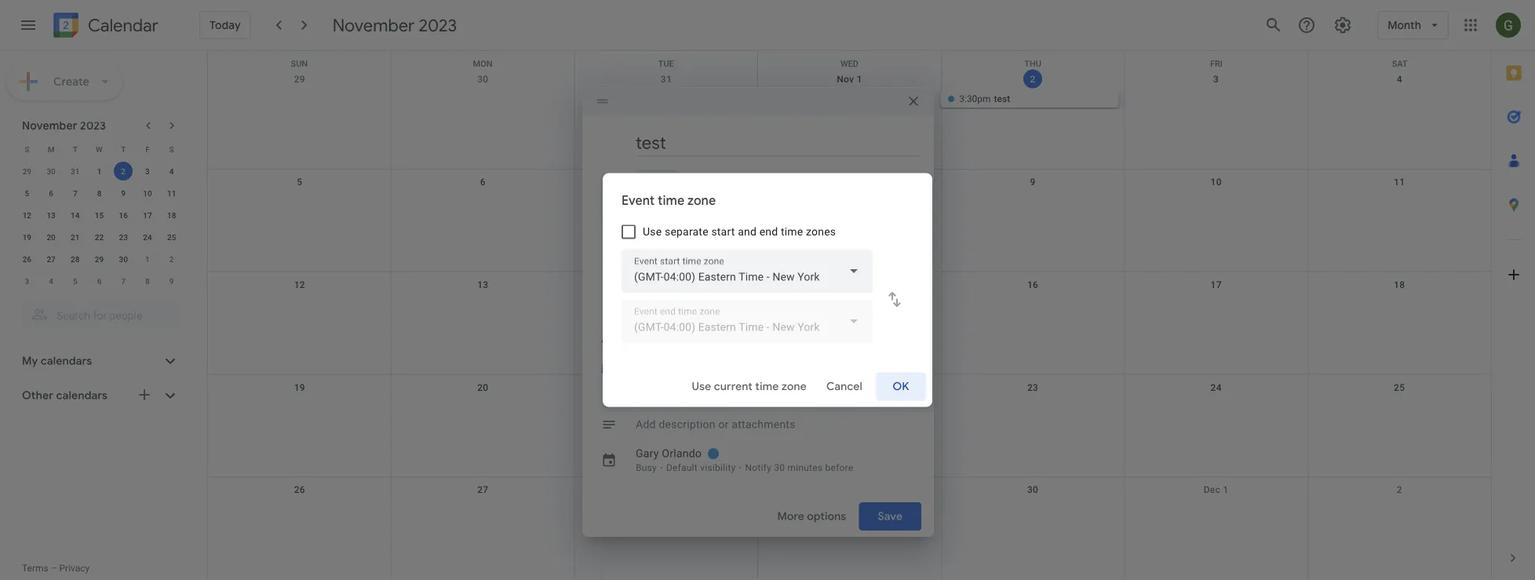 Task type: vqa. For each thing, say whether or not it's contained in the screenshot.
column header
no



Task type: locate. For each thing, give the bounding box(es) containing it.
calendar heading
[[85, 15, 158, 36]]

use up all
[[643, 225, 662, 238]]

0 vertical spatial 13
[[47, 210, 56, 220]]

0 vertical spatial 20
[[47, 232, 56, 242]]

row group containing 29
[[15, 160, 184, 292]]

22 up 29 "element"
[[95, 232, 104, 242]]

1 horizontal spatial 12
[[294, 279, 305, 290]]

zone up separate
[[688, 192, 716, 208]]

time right "a"
[[670, 302, 693, 316]]

december 9 element
[[162, 272, 181, 290]]

use current time zone
[[692, 379, 807, 394]]

cell down sun
[[208, 90, 391, 109]]

main drawer image
[[19, 16, 38, 35]]

0 horizontal spatial 7
[[73, 188, 77, 198]]

grid
[[207, 51, 1491, 580]]

row
[[208, 51, 1491, 69], [208, 67, 1491, 169], [15, 138, 184, 160], [15, 160, 184, 182], [208, 169, 1491, 272], [15, 182, 184, 204], [15, 204, 184, 226], [15, 226, 184, 248], [15, 248, 184, 270], [15, 270, 184, 292], [208, 272, 1491, 375], [208, 375, 1491, 477], [208, 477, 1491, 580]]

12 element
[[18, 206, 36, 224]]

7 up the '14' element
[[73, 188, 77, 198]]

1 horizontal spatial 9
[[169, 276, 174, 286]]

event time zone
[[622, 192, 716, 208]]

cell
[[208, 90, 391, 109], [391, 90, 575, 109], [575, 90, 758, 109], [758, 90, 941, 109], [1125, 90, 1308, 109]]

15
[[95, 210, 104, 220], [844, 279, 855, 290]]

8 inside december 8 element
[[145, 276, 150, 286]]

zone
[[688, 192, 716, 208], [729, 246, 753, 259], [782, 379, 807, 394]]

0 horizontal spatial november 2023
[[22, 119, 106, 133]]

3 down fri at the right
[[1214, 74, 1219, 85]]

0 horizontal spatial 25
[[167, 232, 176, 242]]

1 vertical spatial 4
[[169, 166, 174, 176]]

8 up 15 element
[[97, 188, 102, 198]]

cancel button
[[819, 368, 870, 405]]

2 horizontal spatial 4
[[1397, 74, 1402, 85]]

– right terms
[[51, 563, 57, 574]]

2
[[1030, 73, 1036, 84], [121, 166, 126, 176], [169, 254, 174, 264], [1397, 484, 1402, 495]]

0 horizontal spatial 22
[[95, 232, 104, 242]]

11 inside grid
[[1394, 176, 1405, 187]]

31 for nov 1
[[661, 74, 672, 85]]

1 vertical spatial november 2023
[[22, 119, 106, 133]]

1 vertical spatial 27
[[477, 484, 489, 495]]

10 inside row group
[[143, 188, 152, 198]]

october 31 element
[[66, 162, 85, 181]]

zones
[[806, 225, 836, 238]]

0 vertical spatial 10
[[1211, 176, 1222, 187]]

s right f
[[169, 144, 174, 154]]

1 horizontal spatial zone
[[729, 246, 753, 259]]

0 vertical spatial 14
[[71, 210, 80, 220]]

all
[[657, 246, 669, 259]]

december 4 element
[[42, 272, 60, 290]]

1 horizontal spatial 22
[[844, 382, 855, 393]]

3 down the 26 element
[[25, 276, 29, 286]]

use
[[643, 225, 662, 238], [692, 379, 712, 394]]

3 for 1
[[145, 166, 150, 176]]

1 vertical spatial use
[[692, 379, 712, 394]]

0 horizontal spatial 13
[[47, 210, 56, 220]]

start
[[711, 225, 735, 238]]

14 inside row group
[[71, 210, 80, 220]]

1
[[857, 74, 862, 85], [97, 166, 102, 176], [145, 254, 150, 264], [1223, 484, 1229, 495]]

6 inside grid
[[480, 176, 486, 187]]

1 vertical spatial 7
[[121, 276, 126, 286]]

event
[[642, 177, 672, 191], [622, 192, 655, 208]]

6
[[480, 176, 486, 187], [49, 188, 53, 198], [97, 276, 102, 286]]

1 vertical spatial 14
[[661, 279, 672, 290]]

event inside event button
[[642, 177, 672, 191]]

1 cell from the left
[[208, 90, 391, 109]]

use separate start and end time zones
[[643, 225, 836, 238]]

privacy link
[[59, 563, 90, 574]]

10 for sun
[[1211, 176, 1222, 187]]

3 up 10 element
[[145, 166, 150, 176]]

grid containing 2
[[207, 51, 1491, 580]]

31 right october 30 element
[[71, 166, 80, 176]]

29
[[294, 74, 305, 85], [22, 166, 31, 176], [95, 254, 104, 264]]

9
[[1030, 176, 1036, 187], [121, 188, 126, 198], [169, 276, 174, 286]]

today button
[[199, 11, 251, 39]]

0 horizontal spatial 12
[[22, 210, 31, 220]]

time right current
[[755, 379, 779, 394]]

2 horizontal spatial zone
[[782, 379, 807, 394]]

26
[[22, 254, 31, 264], [294, 484, 305, 495]]

2 horizontal spatial 6
[[480, 176, 486, 187]]

31 down tue
[[661, 74, 672, 85]]

2 vertical spatial 5
[[73, 276, 77, 286]]

0 horizontal spatial 14
[[71, 210, 80, 220]]

use inside button
[[692, 379, 712, 394]]

10
[[1211, 176, 1222, 187], [143, 188, 152, 198]]

0 vertical spatial event
[[642, 177, 672, 191]]

terms
[[22, 563, 48, 574]]

1 vertical spatial 23
[[1027, 382, 1039, 393]]

1 horizontal spatial 25
[[1394, 382, 1405, 393]]

14 up 21
[[71, 210, 80, 220]]

26 element
[[18, 250, 36, 268]]

0 vertical spatial 7
[[73, 188, 77, 198]]

calendar element
[[50, 9, 158, 44]]

2023
[[419, 14, 457, 36], [80, 119, 106, 133]]

sun
[[291, 59, 308, 69]]

ok button
[[876, 368, 926, 405]]

26 inside row group
[[22, 254, 31, 264]]

0 vertical spatial 9
[[1030, 176, 1036, 187]]

9 for november 2023
[[121, 188, 126, 198]]

29 element
[[90, 250, 109, 268]]

dec
[[1204, 484, 1221, 495]]

time right end
[[781, 225, 803, 238]]

cell down fri at the right
[[1125, 90, 1308, 109]]

5
[[297, 176, 302, 187], [25, 188, 29, 198], [73, 276, 77, 286]]

4 down the 27 element
[[49, 276, 53, 286]]

22 left ok
[[844, 382, 855, 393]]

3
[[1214, 74, 1219, 85], [145, 166, 150, 176], [25, 276, 29, 286]]

0 horizontal spatial 19
[[22, 232, 31, 242]]

time zone button
[[696, 239, 759, 267]]

1 s from the left
[[25, 144, 29, 154]]

4 down sat
[[1397, 74, 1402, 85]]

1 vertical spatial 16
[[1027, 279, 1039, 290]]

14 inside grid
[[661, 279, 672, 290]]

1 vertical spatial 24
[[1211, 382, 1222, 393]]

22
[[95, 232, 104, 242], [844, 382, 855, 393]]

0 vertical spatial zone
[[688, 192, 716, 208]]

s
[[25, 144, 29, 154], [169, 144, 174, 154]]

all day
[[657, 246, 689, 259]]

time inside button
[[755, 379, 779, 394]]

1 horizontal spatial t
[[121, 144, 126, 154]]

0 vertical spatial use
[[643, 225, 662, 238]]

6 for sun
[[480, 176, 486, 187]]

13
[[47, 210, 56, 220], [477, 279, 489, 290]]

8
[[97, 188, 102, 198], [145, 276, 150, 286]]

1 vertical spatial –
[[51, 563, 57, 574]]

today
[[210, 18, 241, 32]]

cell down nov 1
[[758, 90, 941, 109]]

time
[[658, 192, 685, 208], [781, 225, 803, 238], [670, 302, 693, 316], [755, 379, 779, 394]]

2 inside 2, today element
[[121, 166, 126, 176]]

1 vertical spatial 13
[[477, 279, 489, 290]]

1 horizontal spatial use
[[692, 379, 712, 394]]

21 element
[[66, 228, 85, 246]]

7 down 30 element
[[121, 276, 126, 286]]

24
[[143, 232, 152, 242], [1211, 382, 1222, 393]]

25
[[167, 232, 176, 242], [1394, 382, 1405, 393]]

zone down use separate start and end time zones
[[729, 246, 753, 259]]

0 horizontal spatial 5
[[25, 188, 29, 198]]

16
[[119, 210, 128, 220], [1027, 279, 1039, 290]]

4
[[1397, 74, 1402, 85], [169, 166, 174, 176], [49, 276, 53, 286]]

30
[[477, 74, 489, 85], [47, 166, 56, 176], [119, 254, 128, 264], [1027, 484, 1039, 495]]

1 horizontal spatial 13
[[477, 279, 489, 290]]

3:30pm
[[959, 93, 991, 104]]

0 horizontal spatial 15
[[95, 210, 104, 220]]

0 horizontal spatial 17
[[143, 210, 152, 220]]

1 horizontal spatial 15
[[844, 279, 855, 290]]

5 cell from the left
[[1125, 90, 1308, 109]]

5 inside grid
[[297, 176, 302, 187]]

t up 2 cell
[[121, 144, 126, 154]]

– right end
[[801, 218, 809, 231]]

15 inside 15 element
[[95, 210, 104, 220]]

None field
[[622, 249, 873, 293]]

1 horizontal spatial 31
[[661, 74, 672, 85]]

7
[[73, 188, 77, 198], [121, 276, 126, 286]]

29 inside "element"
[[95, 254, 104, 264]]

29 for 1
[[22, 166, 31, 176]]

11 inside 'element'
[[167, 188, 176, 198]]

1 vertical spatial 18
[[1394, 279, 1405, 290]]

17
[[143, 210, 152, 220], [1211, 279, 1222, 290]]

0 horizontal spatial 24
[[143, 232, 152, 242]]

row containing sun
[[208, 51, 1491, 69]]

0 vertical spatial 3
[[1214, 74, 1219, 85]]

23
[[119, 232, 128, 242], [1027, 382, 1039, 393]]

2 vertical spatial zone
[[782, 379, 807, 394]]

29 for nov 1
[[294, 74, 305, 85]]

0 horizontal spatial 29
[[22, 166, 31, 176]]

31
[[661, 74, 672, 85], [71, 166, 80, 176]]

0 vertical spatial 24
[[143, 232, 152, 242]]

w
[[96, 144, 103, 154]]

31 inside row group
[[71, 166, 80, 176]]

1 horizontal spatial 14
[[661, 279, 672, 290]]

18
[[167, 210, 176, 220], [1394, 279, 1405, 290]]

find a time
[[636, 302, 693, 316]]

0 vertical spatial november 2023
[[333, 14, 457, 36]]

0 horizontal spatial t
[[73, 144, 78, 154]]

find a time button
[[629, 295, 700, 323]]

0 horizontal spatial 23
[[119, 232, 128, 242]]

1 horizontal spatial s
[[169, 144, 174, 154]]

13 inside grid
[[477, 279, 489, 290]]

1 horizontal spatial 5
[[73, 276, 77, 286]]

0 horizontal spatial 9
[[121, 188, 126, 198]]

s up the october 29 element
[[25, 144, 29, 154]]

14 up find a time
[[661, 279, 672, 290]]

tab list
[[1492, 51, 1535, 536]]

3 cell from the left
[[575, 90, 758, 109]]

0 horizontal spatial 16
[[119, 210, 128, 220]]

22 element
[[90, 228, 109, 246]]

1 vertical spatial event
[[622, 192, 655, 208]]

1 vertical spatial 22
[[844, 382, 855, 393]]

5 for november 2023
[[25, 188, 29, 198]]

0 vertical spatial 16
[[119, 210, 128, 220]]

fri
[[1210, 59, 1223, 69]]

14
[[71, 210, 80, 220], [661, 279, 672, 290]]

27
[[47, 254, 56, 264], [477, 484, 489, 495]]

19
[[22, 232, 31, 242], [294, 382, 305, 393]]

november
[[333, 14, 415, 36], [22, 119, 77, 133]]

october 30 element
[[42, 162, 60, 181]]

cell down tue
[[575, 90, 758, 109]]

zone left the "cancel"
[[782, 379, 807, 394]]

m
[[48, 144, 55, 154]]

2 vertical spatial 6
[[97, 276, 102, 286]]

18 element
[[162, 206, 181, 224]]

0 vertical spatial –
[[801, 218, 809, 231]]

10 inside grid
[[1211, 176, 1222, 187]]

28
[[71, 254, 80, 264]]

30 element
[[114, 250, 133, 268]]

0 vertical spatial 4
[[1397, 74, 1402, 85]]

5 for sun
[[297, 176, 302, 187]]

17 inside 17 element
[[143, 210, 152, 220]]

29 left october 30 element
[[22, 166, 31, 176]]

1 t from the left
[[73, 144, 78, 154]]

8 down december 1 element
[[145, 276, 150, 286]]

day
[[672, 246, 689, 259]]

1 horizontal spatial 4
[[169, 166, 174, 176]]

mon
[[473, 59, 493, 69]]

december 1 element
[[138, 250, 157, 268]]

0 horizontal spatial 31
[[71, 166, 80, 176]]

row group
[[15, 160, 184, 292]]

1 horizontal spatial 27
[[477, 484, 489, 495]]

2 vertical spatial 29
[[95, 254, 104, 264]]

29 inside grid
[[294, 74, 305, 85]]

26 inside grid
[[294, 484, 305, 495]]

1 vertical spatial 5
[[25, 188, 29, 198]]

9 for sun
[[1030, 176, 1036, 187]]

0 horizontal spatial 4
[[49, 276, 53, 286]]

2 vertical spatial 9
[[169, 276, 174, 286]]

november 2023
[[333, 14, 457, 36], [22, 119, 106, 133]]

cell down the mon
[[391, 90, 575, 109]]

12 inside row group
[[22, 210, 31, 220]]

0 horizontal spatial 2023
[[80, 119, 106, 133]]

22 inside row group
[[95, 232, 104, 242]]

event inside event time zone dialog
[[622, 192, 655, 208]]

0 vertical spatial 25
[[167, 232, 176, 242]]

1 horizontal spatial 17
[[1211, 279, 1222, 290]]

11
[[1394, 176, 1405, 187], [167, 188, 176, 198]]

t
[[73, 144, 78, 154], [121, 144, 126, 154]]

november 2023 grid
[[15, 138, 184, 292]]

use left current
[[692, 379, 712, 394]]

27 inside row group
[[47, 254, 56, 264]]

1 vertical spatial november
[[22, 119, 77, 133]]

4 up 11 'element'
[[169, 166, 174, 176]]

1 horizontal spatial 6
[[97, 276, 102, 286]]

1 horizontal spatial 18
[[1394, 279, 1405, 290]]

december 6 element
[[90, 272, 109, 290]]

1 horizontal spatial 29
[[95, 254, 104, 264]]

1 vertical spatial 11
[[167, 188, 176, 198]]

0 vertical spatial 12
[[22, 210, 31, 220]]

t up october 31 element
[[73, 144, 78, 154]]

0 vertical spatial 11
[[1394, 176, 1405, 187]]

zone inside button
[[729, 246, 753, 259]]

16 element
[[114, 206, 133, 224]]

0 horizontal spatial 18
[[167, 210, 176, 220]]

29 up december 6 element
[[95, 254, 104, 264]]

12
[[22, 210, 31, 220], [294, 279, 305, 290]]

4 for nov 1
[[1397, 74, 1402, 85]]

1 vertical spatial zone
[[729, 246, 753, 259]]

29 down sun
[[294, 74, 305, 85]]

find
[[636, 302, 658, 316]]

18 inside "18" element
[[167, 210, 176, 220]]

december 7 element
[[114, 272, 133, 290]]

0 horizontal spatial november
[[22, 119, 77, 133]]

0 horizontal spatial 10
[[143, 188, 152, 198]]

24 inside november 2023 grid
[[143, 232, 152, 242]]

december 8 element
[[138, 272, 157, 290]]

23 element
[[114, 228, 133, 246]]

0 horizontal spatial s
[[25, 144, 29, 154]]

20
[[47, 232, 56, 242], [477, 382, 489, 393]]

1 vertical spatial 3
[[145, 166, 150, 176]]

privacy
[[59, 563, 90, 574]]

0 vertical spatial 23
[[119, 232, 128, 242]]

None search field
[[0, 295, 195, 330]]

3 for nov 1
[[1214, 74, 1219, 85]]

0 horizontal spatial 27
[[47, 254, 56, 264]]

–
[[801, 218, 809, 231], [51, 563, 57, 574]]

11 element
[[162, 184, 181, 203]]

1 vertical spatial 19
[[294, 382, 305, 393]]

1 vertical spatial 17
[[1211, 279, 1222, 290]]



Task type: describe. For each thing, give the bounding box(es) containing it.
4 cell from the left
[[758, 90, 941, 109]]

use current time zone button
[[686, 368, 813, 405]]

2 s from the left
[[169, 144, 174, 154]]

15 inside grid
[[844, 279, 855, 290]]

2, today element
[[114, 162, 133, 181]]

13 inside row group
[[47, 210, 56, 220]]

f
[[145, 144, 150, 154]]

11 for november 2023
[[167, 188, 176, 198]]

sat
[[1392, 59, 1408, 69]]

27 for dec 1
[[477, 484, 489, 495]]

1 down the w
[[97, 166, 102, 176]]

2 vertical spatial 3
[[25, 276, 29, 286]]

0 vertical spatial 2023
[[419, 14, 457, 36]]

time zone
[[702, 246, 753, 259]]

1 horizontal spatial –
[[801, 218, 809, 231]]

23 inside 23 element
[[119, 232, 128, 242]]

25 inside row group
[[167, 232, 176, 242]]

16 inside november 2023 grid
[[119, 210, 128, 220]]

separate
[[665, 225, 709, 238]]

27 element
[[42, 250, 60, 268]]

19 inside november 2023 grid
[[22, 232, 31, 242]]

2 cell
[[111, 160, 135, 182]]

2 cell from the left
[[391, 90, 575, 109]]

1 vertical spatial 2023
[[80, 119, 106, 133]]

20 inside row group
[[47, 232, 56, 242]]

11 for sun
[[1394, 176, 1405, 187]]

cancel
[[827, 379, 863, 394]]

1 horizontal spatial 24
[[1211, 382, 1222, 393]]

event for event
[[642, 177, 672, 191]]

0 horizontal spatial zone
[[688, 192, 716, 208]]

22 inside grid
[[844, 382, 855, 393]]

nov 1
[[837, 74, 862, 85]]

thu
[[1025, 59, 1042, 69]]

0 horizontal spatial –
[[51, 563, 57, 574]]

24 element
[[138, 228, 157, 246]]

test
[[994, 93, 1010, 104]]

none field inside event time zone dialog
[[622, 249, 873, 293]]

26 for dec 1
[[294, 484, 305, 495]]

27 for 1
[[47, 254, 56, 264]]

december 2 element
[[162, 250, 181, 268]]

18 inside grid
[[1394, 279, 1405, 290]]

tue
[[658, 59, 674, 69]]

event time zone dialog
[[603, 173, 932, 407]]

1 vertical spatial 25
[[1394, 382, 1405, 393]]

0 vertical spatial november
[[333, 14, 415, 36]]

wed
[[841, 59, 859, 69]]

19 element
[[18, 228, 36, 246]]

7 inside row
[[121, 276, 126, 286]]

10 for november 2023
[[143, 188, 152, 198]]

and
[[738, 225, 757, 238]]

6 inside row
[[97, 276, 102, 286]]

row containing 2
[[208, 67, 1491, 169]]

Add title text field
[[636, 131, 921, 155]]

5 inside row
[[73, 276, 77, 286]]

time inside button
[[670, 302, 693, 316]]

2 vertical spatial 4
[[49, 276, 53, 286]]

terms – privacy
[[22, 563, 90, 574]]

2 inside "december 2" element
[[169, 254, 174, 264]]

use for use separate start and end time zones
[[643, 225, 662, 238]]

calendar
[[88, 15, 158, 36]]

use for use current time zone
[[692, 379, 712, 394]]

terms link
[[22, 563, 48, 574]]

time
[[702, 246, 727, 259]]

10 element
[[138, 184, 157, 203]]

1 up december 8 element
[[145, 254, 150, 264]]

october 29 element
[[18, 162, 36, 181]]

1 horizontal spatial 20
[[477, 382, 489, 393]]

2 t from the left
[[121, 144, 126, 154]]

1 vertical spatial 12
[[294, 279, 305, 290]]

row containing 3
[[15, 270, 184, 292]]

13 element
[[42, 206, 60, 224]]

row containing s
[[15, 138, 184, 160]]

9 inside 'element'
[[169, 276, 174, 286]]

1 right nov
[[857, 74, 862, 85]]

4 for 1
[[169, 166, 174, 176]]

event for event time zone
[[622, 192, 655, 208]]

17 element
[[138, 206, 157, 224]]

a
[[661, 302, 667, 316]]

1 horizontal spatial 19
[[294, 382, 305, 393]]

25 element
[[162, 228, 181, 246]]

6 for november 2023
[[49, 188, 53, 198]]

time up separate
[[658, 192, 685, 208]]

20 element
[[42, 228, 60, 246]]

event tab list
[[595, 170, 921, 198]]

1 horizontal spatial 16
[[1027, 279, 1039, 290]]

zone inside button
[[782, 379, 807, 394]]

0 horizontal spatial 8
[[97, 188, 102, 198]]

event button
[[636, 170, 678, 198]]

26 for 1
[[22, 254, 31, 264]]

14 element
[[66, 206, 85, 224]]

28 element
[[66, 250, 85, 268]]

3:30pm test
[[959, 93, 1010, 104]]

ok
[[893, 379, 909, 394]]

current
[[714, 379, 753, 394]]

31 for 1
[[71, 166, 80, 176]]

row containing 29
[[15, 160, 184, 182]]

december 5 element
[[66, 272, 85, 290]]

1 right dec
[[1223, 484, 1229, 495]]

nov
[[837, 74, 854, 85]]

dec 1
[[1204, 484, 1229, 495]]

to element
[[801, 218, 809, 231]]

15 element
[[90, 206, 109, 224]]

21
[[71, 232, 80, 242]]

23 inside grid
[[1027, 382, 1039, 393]]

end
[[759, 225, 778, 238]]

december 3 element
[[18, 272, 36, 290]]



